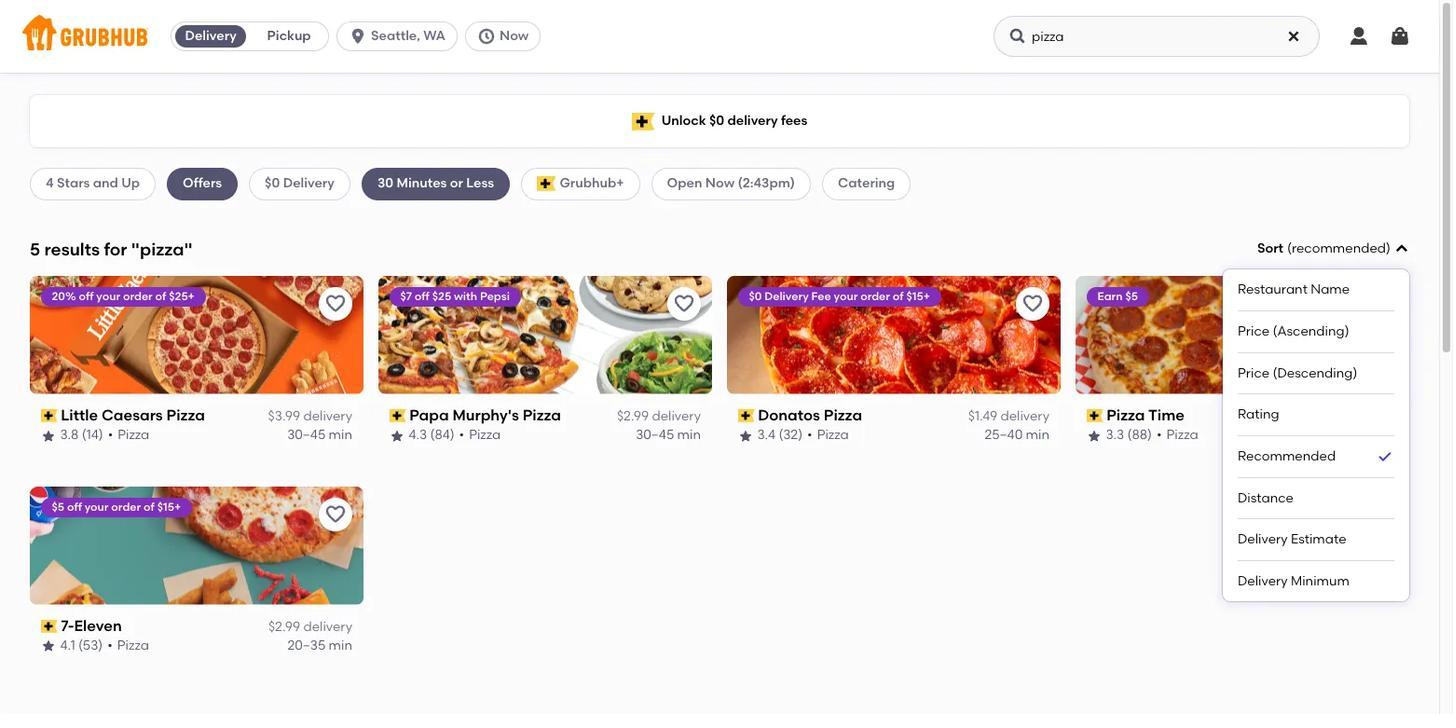Task type: describe. For each thing, give the bounding box(es) containing it.
delivery left 30
[[283, 176, 335, 191]]

5 results for "pizza"
[[30, 238, 193, 260]]

svg image for seattle, wa
[[349, 27, 367, 46]]

• pizza for murphy's
[[460, 427, 501, 443]]

price for price (ascending)
[[1238, 323, 1270, 339]]

$0 for $0 delivery fee your order of $15+
[[749, 290, 762, 303]]

off for 7-
[[67, 500, 82, 513]]

pizza time logo image
[[1076, 276, 1409, 394]]

4.1 (53)
[[61, 638, 103, 654]]

delivery for delivery minimum
[[1238, 573, 1288, 589]]

minutes
[[397, 176, 447, 191]]

your for eleven
[[85, 500, 109, 513]]

name
[[1311, 282, 1350, 298]]

minimum
[[1291, 573, 1350, 589]]

pizza right caesars
[[167, 406, 205, 424]]

20–35 min
[[288, 638, 352, 654]]

$0 delivery fee your order of $15+
[[749, 290, 931, 303]]

pizza down 'donatos pizza'
[[818, 427, 849, 443]]

• for murphy's
[[460, 427, 465, 443]]

delivery for delivery estimate
[[1238, 532, 1288, 547]]

seattle,
[[371, 28, 420, 44]]

catering
[[838, 176, 895, 191]]

donatos
[[758, 406, 821, 424]]

delivery button
[[172, 21, 250, 51]]

$5 off your order of $15+
[[52, 500, 181, 513]]

grubhub+
[[560, 176, 624, 191]]

25–40 min for delivery
[[985, 427, 1050, 443]]

3.4
[[758, 427, 776, 443]]

2 horizontal spatial of
[[893, 290, 904, 303]]

$3.99
[[268, 408, 300, 424]]

min up check icon
[[1375, 427, 1398, 443]]

3.8
[[61, 427, 79, 443]]

save this restaurant image for 7-eleven
[[324, 503, 347, 525]]

for
[[104, 238, 127, 260]]

pizza down little caesars pizza
[[118, 427, 150, 443]]

delivery for papa murphy's pizza
[[652, 408, 701, 424]]

pizza time link
[[1087, 405, 1398, 426]]

main navigation navigation
[[0, 0, 1439, 73]]

)
[[1386, 241, 1391, 256]]

none field containing sort
[[1223, 240, 1409, 602]]

25–40 for delivery
[[985, 427, 1023, 443]]

7-
[[61, 617, 75, 635]]

restaurant name
[[1238, 282, 1350, 298]]

(32)
[[779, 427, 803, 443]]

papa
[[410, 406, 449, 424]]

pizza right murphy's
[[523, 406, 562, 424]]

pepsi
[[480, 290, 510, 303]]

list box inside 'field'
[[1238, 270, 1395, 602]]

1 vertical spatial now
[[705, 176, 735, 191]]

• pizza for eleven
[[108, 638, 150, 654]]

(84)
[[431, 427, 455, 443]]

• pizza for caesars
[[108, 427, 150, 443]]

seattle, wa
[[371, 28, 446, 44]]

star icon image for little caesars pizza
[[41, 428, 56, 443]]

delivery for 7-eleven
[[303, 619, 352, 635]]

subscription pass image for pizza time
[[1087, 409, 1103, 422]]

check icon image
[[1376, 447, 1395, 466]]

$2.99 delivery for papa murphy's pizza
[[617, 408, 701, 424]]

4.1
[[61, 638, 76, 654]]

30–45 min for papa murphy's pizza
[[636, 427, 701, 443]]

caesars
[[102, 406, 163, 424]]

star icon image for 7-eleven
[[41, 639, 56, 654]]

$7
[[401, 290, 412, 303]]

grubhub plus flag logo image for unlock $0 delivery fees
[[632, 112, 654, 130]]

stars
[[57, 176, 90, 191]]

seattle, wa button
[[337, 21, 465, 51]]

20% off your order of $25+
[[52, 290, 195, 303]]

estimate
[[1291, 532, 1347, 547]]

sort
[[1257, 241, 1284, 256]]

svg image inside 'field'
[[1395, 242, 1409, 257]]

(88)
[[1128, 427, 1153, 443]]

save this restaurant button for donatos pizza
[[1016, 287, 1050, 320]]

offers
[[183, 176, 222, 191]]

1 horizontal spatial $5
[[1126, 290, 1139, 303]]

donatos pizza
[[758, 406, 863, 424]]

delivery estimate
[[1238, 532, 1347, 547]]

earn $5
[[1098, 290, 1139, 303]]

delivery for donatos pizza
[[1001, 408, 1050, 424]]

1 vertical spatial $15+
[[158, 500, 181, 513]]

open now (2:43pm)
[[667, 176, 795, 191]]

star icon image for papa murphy's pizza
[[390, 428, 405, 443]]

pizza time
[[1107, 406, 1185, 424]]

Search for food, convenience, alcohol... search field
[[994, 16, 1320, 57]]

4.3 (84)
[[409, 427, 455, 443]]

delivery left fee
[[765, 290, 809, 303]]

pizza up 3.3 (88)
[[1107, 406, 1146, 424]]

• right (88)
[[1157, 427, 1162, 443]]

7-eleven
[[61, 617, 122, 635]]

open
[[667, 176, 702, 191]]

delivery minimum
[[1238, 573, 1350, 589]]

off for little
[[79, 290, 94, 303]]

subscription pass image for donatos pizza
[[738, 409, 755, 422]]

3.4 (32)
[[758, 427, 803, 443]]

price (ascending)
[[1238, 323, 1349, 339]]

25–40 for time
[[1333, 427, 1371, 443]]

$0 delivery
[[265, 176, 335, 191]]

save this restaurant button for little caesars pizza
[[319, 287, 352, 320]]

0 vertical spatial $15+
[[907, 290, 931, 303]]

grubhub plus flag logo image for grubhub+
[[537, 177, 556, 192]]

• pizza down time
[[1157, 427, 1199, 443]]

$1.49 delivery
[[968, 408, 1050, 424]]

off for papa
[[415, 290, 430, 303]]

star icon image for donatos pizza
[[738, 428, 753, 443]]

of for eleven
[[144, 500, 155, 513]]

fee
[[812, 290, 832, 303]]

30
[[378, 176, 394, 191]]

svg image for now
[[477, 27, 496, 46]]

little caesars pizza logo image
[[30, 276, 364, 394]]

of for caesars
[[156, 290, 167, 303]]

save this restaurant button for papa murphy's pizza
[[667, 287, 701, 320]]

up
[[121, 176, 140, 191]]

0 horizontal spatial $5
[[52, 500, 65, 513]]

price (descending)
[[1238, 365, 1358, 381]]

$7 off $25 with pepsi
[[401, 290, 510, 303]]



Task type: vqa. For each thing, say whether or not it's contained in the screenshot.


Task type: locate. For each thing, give the bounding box(es) containing it.
• pizza
[[108, 427, 150, 443], [460, 427, 501, 443], [808, 427, 849, 443], [1157, 427, 1199, 443], [108, 638, 150, 654]]

star icon image left '4.3'
[[390, 428, 405, 443]]

2 vertical spatial $0
[[749, 290, 762, 303]]

off right 20%
[[79, 290, 94, 303]]

25–40 min for time
[[1333, 427, 1398, 443]]

subscription pass image
[[41, 620, 57, 633]]

2 horizontal spatial svg image
[[1389, 25, 1411, 48]]

1 vertical spatial grubhub plus flag logo image
[[537, 177, 556, 192]]

delivery for little caesars pizza
[[303, 408, 352, 424]]

$0 left fee
[[749, 290, 762, 303]]

25–40 min
[[985, 427, 1050, 443], [1333, 427, 1398, 443]]

0 vertical spatial $2.99
[[617, 408, 649, 424]]

star icon image left 4.1
[[41, 639, 56, 654]]

25–40 down $1.49 delivery
[[985, 427, 1023, 443]]

price for price (descending)
[[1238, 365, 1270, 381]]

1 horizontal spatial now
[[705, 176, 735, 191]]

price down 'restaurant'
[[1238, 323, 1270, 339]]

save this restaurant button for 7-eleven
[[319, 497, 352, 531]]

(14)
[[82, 427, 104, 443]]

1 horizontal spatial grubhub plus flag logo image
[[632, 112, 654, 130]]

$0 right unlock
[[709, 113, 724, 128]]

3.8 (14)
[[61, 427, 104, 443]]

1 price from the top
[[1238, 323, 1270, 339]]

1 horizontal spatial 30–45
[[636, 427, 674, 443]]

0 horizontal spatial $15+
[[158, 500, 181, 513]]

$2.99 for papa murphy's pizza
[[617, 408, 649, 424]]

(ascending)
[[1273, 323, 1349, 339]]

1 horizontal spatial 25–40 min
[[1333, 427, 1398, 443]]

• pizza down papa murphy's pizza
[[460, 427, 501, 443]]

None field
[[1223, 240, 1409, 602]]

save this restaurant image for donatos pizza
[[1022, 292, 1044, 315]]

30–45 for little caesars pizza
[[287, 427, 326, 443]]

now inside button
[[500, 28, 529, 44]]

your right 20%
[[97, 290, 121, 303]]

min for little caesars pizza
[[329, 427, 352, 443]]

• for pizza
[[808, 427, 813, 443]]

$1.49
[[968, 408, 998, 424]]

star icon image left 3.4
[[738, 428, 753, 443]]

and
[[93, 176, 118, 191]]

0 vertical spatial $5
[[1126, 290, 1139, 303]]

2 horizontal spatial $0
[[749, 290, 762, 303]]

2 subscription pass image from the left
[[390, 409, 406, 422]]

delivery down "delivery estimate"
[[1238, 573, 1288, 589]]

now right open
[[705, 176, 735, 191]]

delivery
[[185, 28, 237, 44], [283, 176, 335, 191], [765, 290, 809, 303], [1238, 532, 1288, 547], [1238, 573, 1288, 589]]

price up rating
[[1238, 365, 1270, 381]]

pickup button
[[250, 21, 328, 51]]

murphy's
[[453, 406, 520, 424]]

eleven
[[75, 617, 122, 635]]

of right fee
[[893, 290, 904, 303]]

4 subscription pass image from the left
[[1087, 409, 1103, 422]]

1 horizontal spatial 30–45 min
[[636, 427, 701, 443]]

fees
[[781, 113, 808, 128]]

2 30–45 from the left
[[636, 427, 674, 443]]

delivery for delivery
[[185, 28, 237, 44]]

0 horizontal spatial 30–45 min
[[287, 427, 352, 443]]

grubhub plus flag logo image left grubhub+
[[537, 177, 556, 192]]

• right (84)
[[460, 427, 465, 443]]

sort ( recommended )
[[1257, 241, 1391, 256]]

grubhub plus flag logo image
[[632, 112, 654, 130], [537, 177, 556, 192]]

min for 7-eleven
[[329, 638, 352, 654]]

your
[[97, 290, 121, 303], [834, 290, 858, 303], [85, 500, 109, 513]]

1 vertical spatial $2.99 delivery
[[268, 619, 352, 635]]

subscription pass image
[[41, 409, 57, 422], [390, 409, 406, 422], [738, 409, 755, 422], [1087, 409, 1103, 422]]

subscription pass image for little caesars pizza
[[41, 409, 57, 422]]

0 horizontal spatial 30–45
[[287, 427, 326, 443]]

your right fee
[[834, 290, 858, 303]]

pizza down eleven
[[118, 638, 150, 654]]

0 horizontal spatial svg image
[[349, 27, 367, 46]]

30–45 min for little caesars pizza
[[287, 427, 352, 443]]

pizza down papa murphy's pizza
[[469, 427, 501, 443]]

1 subscription pass image from the left
[[41, 409, 57, 422]]

svg image
[[1389, 25, 1411, 48], [349, 27, 367, 46], [477, 27, 496, 46]]

recommended option
[[1238, 436, 1395, 478]]

time
[[1149, 406, 1185, 424]]

• right (53)
[[108, 638, 113, 654]]

5
[[30, 238, 40, 260]]

$25+
[[169, 290, 195, 303]]

subscription pass image for papa murphy's pizza
[[390, 409, 406, 422]]

min for donatos pizza
[[1026, 427, 1050, 443]]

0 vertical spatial grubhub plus flag logo image
[[632, 112, 654, 130]]

0 horizontal spatial 25–40
[[985, 427, 1023, 443]]

star icon image
[[41, 428, 56, 443], [390, 428, 405, 443], [738, 428, 753, 443], [1087, 428, 1102, 443], [41, 639, 56, 654]]

off down 3.8
[[67, 500, 82, 513]]

• right (32)
[[808, 427, 813, 443]]

• for eleven
[[108, 638, 113, 654]]

25–40 min down $1.49 delivery
[[985, 427, 1050, 443]]

pizza
[[167, 406, 205, 424], [523, 406, 562, 424], [824, 406, 863, 424], [1107, 406, 1146, 424], [118, 427, 150, 443], [469, 427, 501, 443], [818, 427, 849, 443], [1167, 427, 1199, 443], [118, 638, 150, 654]]

20–35
[[288, 638, 326, 654]]

$2.99 for 7-eleven
[[268, 619, 300, 635]]

25–40 min up check icon
[[1333, 427, 1398, 443]]

recommended
[[1292, 241, 1386, 256]]

off right $7
[[415, 290, 430, 303]]

• right (14)
[[108, 427, 113, 443]]

3 subscription pass image from the left
[[738, 409, 755, 422]]

min left 3.4
[[677, 427, 701, 443]]

star icon image left 3.3
[[1087, 428, 1102, 443]]

price
[[1238, 323, 1270, 339], [1238, 365, 1270, 381]]

• pizza down eleven
[[108, 638, 150, 654]]

$5 down 3.8
[[52, 500, 65, 513]]

subscription pass image left the papa
[[390, 409, 406, 422]]

unlock $0 delivery fees
[[662, 113, 808, 128]]

1 horizontal spatial $15+
[[907, 290, 931, 303]]

(descending)
[[1273, 365, 1358, 381]]

2 25–40 from the left
[[1333, 427, 1371, 443]]

papa murphy's pizza
[[410, 406, 562, 424]]

25–40 up recommended
[[1333, 427, 1371, 443]]

1 vertical spatial $5
[[52, 500, 65, 513]]

order
[[123, 290, 153, 303], [861, 290, 891, 303], [112, 500, 141, 513]]

1 vertical spatial $2.99
[[268, 619, 300, 635]]

0 vertical spatial now
[[500, 28, 529, 44]]

• for caesars
[[108, 427, 113, 443]]

•
[[108, 427, 113, 443], [460, 427, 465, 443], [808, 427, 813, 443], [1157, 427, 1162, 443], [108, 638, 113, 654]]

7-eleven logo image
[[30, 486, 364, 605]]

restaurant
[[1238, 282, 1308, 298]]

1 vertical spatial $0
[[265, 176, 280, 191]]

$0
[[709, 113, 724, 128], [265, 176, 280, 191], [749, 290, 762, 303]]

min down $3.99 delivery
[[329, 427, 352, 443]]

order for eleven
[[112, 500, 141, 513]]

$25
[[433, 290, 452, 303]]

delivery left pickup at the left top of page
[[185, 28, 237, 44]]

1 horizontal spatial svg image
[[477, 27, 496, 46]]

(53)
[[79, 638, 103, 654]]

pickup
[[267, 28, 311, 44]]

subscription pass image inside pizza time link
[[1087, 409, 1103, 422]]

your for caesars
[[97, 290, 121, 303]]

(2:43pm)
[[738, 176, 795, 191]]

0 vertical spatial $2.99 delivery
[[617, 408, 701, 424]]

save this restaurant image for papa murphy's pizza
[[673, 292, 695, 315]]

1 horizontal spatial of
[[156, 290, 167, 303]]

2 price from the top
[[1238, 365, 1270, 381]]

0 horizontal spatial $2.99 delivery
[[268, 619, 352, 635]]

save this restaurant button
[[319, 287, 352, 320], [667, 287, 701, 320], [1016, 287, 1050, 320], [1365, 287, 1398, 320], [319, 497, 352, 531]]

3.3
[[1106, 427, 1125, 443]]

list box containing restaurant name
[[1238, 270, 1395, 602]]

delivery inside button
[[185, 28, 237, 44]]

now button
[[465, 21, 548, 51]]

list box
[[1238, 270, 1395, 602]]

with
[[454, 290, 478, 303]]

• pizza for pizza
[[808, 427, 849, 443]]

1 horizontal spatial $2.99
[[617, 408, 649, 424]]

min right 20–35
[[329, 638, 352, 654]]

1 30–45 from the left
[[287, 427, 326, 443]]

svg image inside seattle, wa button
[[349, 27, 367, 46]]

4 stars and up
[[46, 176, 140, 191]]

grubhub plus flag logo image left unlock
[[632, 112, 654, 130]]

delivery
[[728, 113, 778, 128], [303, 408, 352, 424], [652, 408, 701, 424], [1001, 408, 1050, 424], [303, 619, 352, 635]]

4
[[46, 176, 54, 191]]

min down $1.49 delivery
[[1026, 427, 1050, 443]]

earn
[[1098, 290, 1123, 303]]

$0 right offers
[[265, 176, 280, 191]]

star icon image left 3.8
[[41, 428, 56, 443]]

results
[[44, 238, 100, 260]]

off
[[79, 290, 94, 303], [415, 290, 430, 303], [67, 500, 82, 513]]

4.3
[[409, 427, 428, 443]]

1 25–40 min from the left
[[985, 427, 1050, 443]]

0 horizontal spatial grubhub plus flag logo image
[[537, 177, 556, 192]]

distance
[[1238, 490, 1294, 506]]

0 vertical spatial price
[[1238, 323, 1270, 339]]

0 vertical spatial $0
[[709, 113, 724, 128]]

of left the $25+
[[156, 290, 167, 303]]

svg image
[[1348, 25, 1370, 48], [1009, 27, 1027, 46], [1286, 29, 1301, 44], [1395, 242, 1409, 257]]

pizza down time
[[1167, 427, 1199, 443]]

1 vertical spatial price
[[1238, 365, 1270, 381]]

0 horizontal spatial now
[[500, 28, 529, 44]]

2 30–45 min from the left
[[636, 427, 701, 443]]

0 horizontal spatial 25–40 min
[[985, 427, 1050, 443]]

delivery down distance at right
[[1238, 532, 1288, 547]]

30–45
[[287, 427, 326, 443], [636, 427, 674, 443]]

now right wa
[[500, 28, 529, 44]]

little caesars pizza
[[61, 406, 205, 424]]

1 30–45 min from the left
[[287, 427, 352, 443]]

recommended
[[1238, 448, 1336, 464]]

2 25–40 min from the left
[[1333, 427, 1398, 443]]

30 minutes or less
[[378, 176, 494, 191]]

save this restaurant image
[[673, 292, 695, 315], [1022, 292, 1044, 315], [1370, 292, 1393, 315], [324, 503, 347, 525]]

• pizza down 'donatos pizza'
[[808, 427, 849, 443]]

$2.99 delivery for 7-eleven
[[268, 619, 352, 635]]

or
[[450, 176, 463, 191]]

(
[[1287, 241, 1292, 256]]

of down little caesars pizza
[[144, 500, 155, 513]]

your down (14)
[[85, 500, 109, 513]]

svg image inside now button
[[477, 27, 496, 46]]

$5 right the earn at the top right
[[1126, 290, 1139, 303]]

0 horizontal spatial $0
[[265, 176, 280, 191]]

save this restaurant image
[[324, 292, 347, 315]]

now
[[500, 28, 529, 44], [705, 176, 735, 191]]

1 horizontal spatial $0
[[709, 113, 724, 128]]

donatos pizza logo image
[[727, 276, 1061, 394]]

0 horizontal spatial of
[[144, 500, 155, 513]]

$0 for $0 delivery
[[265, 176, 280, 191]]

0 horizontal spatial $2.99
[[268, 619, 300, 635]]

order for caesars
[[123, 290, 153, 303]]

pizza right donatos
[[824, 406, 863, 424]]

subscription pass image left pizza time
[[1087, 409, 1103, 422]]

30–45 for papa murphy's pizza
[[636, 427, 674, 443]]

1 horizontal spatial $2.99 delivery
[[617, 408, 701, 424]]

30–45 min
[[287, 427, 352, 443], [636, 427, 701, 443]]

subscription pass image left donatos
[[738, 409, 755, 422]]

less
[[466, 176, 494, 191]]

rating
[[1238, 407, 1279, 422]]

subscription pass image left little
[[41, 409, 57, 422]]

1 horizontal spatial 25–40
[[1333, 427, 1371, 443]]

min for papa murphy's pizza
[[677, 427, 701, 443]]

"pizza"
[[131, 238, 193, 260]]

$3.99 delivery
[[268, 408, 352, 424]]

1 25–40 from the left
[[985, 427, 1023, 443]]

• pizza down caesars
[[108, 427, 150, 443]]

unlock
[[662, 113, 706, 128]]

20%
[[52, 290, 77, 303]]

little
[[61, 406, 98, 424]]

$2.99 delivery
[[617, 408, 701, 424], [268, 619, 352, 635]]

papa murphy's pizza logo image
[[378, 276, 712, 394]]

wa
[[423, 28, 446, 44]]

3.3 (88)
[[1106, 427, 1153, 443]]



